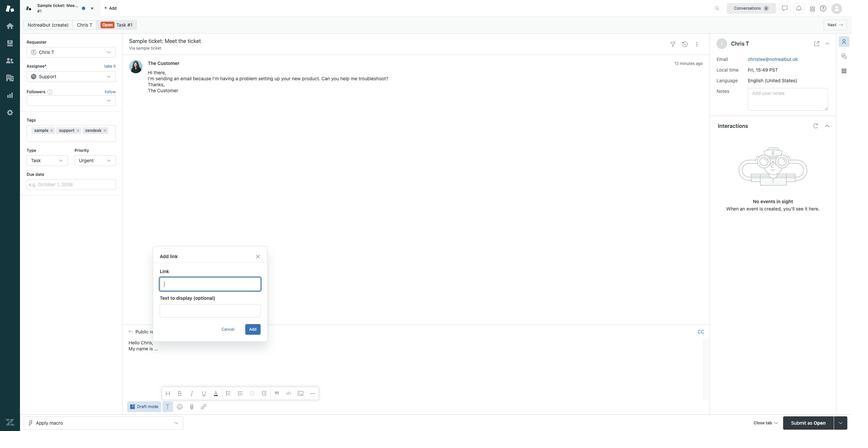 Task type: vqa. For each thing, say whether or not it's contained in the screenshot.
Apply macro
no



Task type: describe. For each thing, give the bounding box(es) containing it.
format text image
[[165, 404, 170, 409]]

horizontal rule (cmd shift l) image
[[310, 391, 315, 396]]

an inside no events in sight when an event is created, you'll see it here.
[[741, 206, 746, 211]]

get help image
[[821, 5, 827, 11]]

there,
[[154, 70, 166, 75]]

as
[[808, 420, 813, 426]]

13
[[675, 61, 679, 66]]

15:49
[[757, 67, 769, 72]]

zendesk support image
[[6, 4, 14, 13]]

1 vertical spatial open
[[815, 420, 827, 426]]

events image
[[683, 42, 688, 47]]

reporting image
[[6, 91, 14, 100]]

take
[[104, 64, 112, 69]]

code span (ctrl shift 5) image
[[286, 391, 291, 396]]

link
[[160, 269, 169, 274]]

notrealbut
[[28, 22, 50, 28]]

date
[[35, 172, 44, 177]]

apps image
[[842, 68, 848, 74]]

the customer link
[[148, 60, 180, 66]]

avatar image
[[129, 60, 143, 73]]

draft
[[137, 404, 147, 409]]

here.
[[810, 206, 821, 211]]

Due date field
[[27, 179, 116, 190]]

due date
[[27, 172, 44, 177]]

my
[[129, 346, 135, 352]]

cc button
[[698, 329, 705, 335]]

mode
[[148, 404, 158, 409]]

close image inside tabs tab list
[[89, 5, 96, 12]]

notrealbut (create)
[[28, 22, 69, 28]]

hi
[[148, 70, 152, 75]]

link
[[170, 254, 178, 259]]

get started image
[[6, 22, 14, 30]]

organizations image
[[6, 74, 14, 82]]

pst
[[770, 67, 779, 72]]

troubleshoot?
[[359, 76, 389, 81]]

...
[[154, 346, 158, 352]]

a
[[236, 76, 238, 81]]

time
[[730, 67, 739, 72]]

having
[[220, 76, 235, 81]]

thanks,
[[148, 82, 165, 87]]

Subject field
[[128, 37, 666, 45]]

because
[[193, 76, 211, 81]]

draft mode
[[137, 404, 158, 409]]

next button
[[825, 20, 848, 30]]

1 vertical spatial t
[[747, 41, 750, 47]]

me
[[351, 76, 358, 81]]

urgent button
[[75, 155, 116, 166]]

ago
[[697, 61, 704, 66]]

can
[[322, 76, 330, 81]]

open inside secondary element
[[102, 22, 113, 27]]

notes
[[717, 88, 730, 94]]

urgent
[[79, 158, 94, 163]]

fri, 15:49 pst
[[749, 67, 779, 72]]

you
[[332, 76, 339, 81]]

1 horizontal spatial chris t
[[732, 41, 750, 47]]

setting
[[259, 76, 273, 81]]

decrease indent (cmd [) image
[[250, 391, 255, 396]]

user image
[[721, 42, 724, 46]]

tabs tab list
[[20, 0, 709, 17]]

Add user notes text field
[[749, 88, 829, 110]]

submit
[[792, 420, 807, 426]]

task button
[[27, 155, 68, 166]]

add button
[[245, 324, 261, 335]]

via sample ticket
[[129, 46, 161, 51]]

add link (cmd k) image
[[201, 404, 206, 409]]

hi there, i'm sending an email because i'm having a problem setting up your new product. can you help me troubleshoot? thanks, the customer
[[148, 70, 389, 93]]

created,
[[765, 206, 783, 211]]

Text to display (optional) field
[[160, 304, 261, 318]]

(optional)
[[194, 295, 215, 301]]

no
[[754, 198, 760, 204]]

no events in sight when an event is created, you'll see it here.
[[727, 198, 821, 211]]

type
[[27, 148, 36, 153]]

take it button
[[104, 63, 116, 70]]

email
[[180, 76, 192, 81]]

priority
[[75, 148, 89, 153]]

add for add
[[249, 327, 257, 332]]

tab containing sample ticket: meet the ticket
[[20, 0, 100, 17]]

your
[[281, 76, 291, 81]]

sight
[[783, 198, 794, 204]]

it inside take it button
[[113, 64, 116, 69]]

email
[[717, 56, 729, 62]]

notrealbut (create) button
[[23, 20, 73, 30]]

italic (cmd i) image
[[189, 391, 195, 396]]

13 minutes ago
[[675, 61, 704, 66]]

new
[[292, 76, 301, 81]]

hello chris, my name is ...
[[129, 340, 158, 352]]

numbered list (cmd shift 7) image
[[238, 391, 243, 396]]

english
[[749, 77, 764, 83]]

due
[[27, 172, 34, 177]]

Link field
[[160, 278, 261, 291]]

close modal image
[[256, 254, 261, 259]]

customers image
[[6, 56, 14, 65]]

up
[[275, 76, 280, 81]]

task
[[31, 158, 41, 163]]

when
[[727, 206, 739, 211]]

events
[[761, 198, 776, 204]]

code block (ctrl shift 6) image
[[298, 391, 303, 396]]

interactions
[[719, 123, 749, 129]]

2 i'm from the left
[[213, 76, 219, 81]]

chris inside secondary element
[[77, 22, 88, 28]]

user image
[[721, 42, 725, 46]]



Task type: locate. For each thing, give the bounding box(es) containing it.
take it
[[104, 64, 116, 69]]

1 the from the top
[[148, 60, 156, 66]]

add inside button
[[249, 327, 257, 332]]

sending
[[156, 76, 173, 81]]

submit as open
[[792, 420, 827, 426]]

local time
[[717, 67, 739, 72]]

increase indent (cmd ]) image
[[262, 391, 267, 396]]

fri,
[[749, 67, 755, 72]]

follow
[[105, 89, 116, 94]]

1 horizontal spatial it
[[806, 206, 808, 211]]

is right event
[[760, 206, 764, 211]]

bulleted list (cmd shift 8) image
[[226, 391, 231, 396]]

add link dialog
[[153, 246, 268, 342]]

0 vertical spatial t
[[90, 22, 92, 28]]

open
[[102, 22, 113, 27], [815, 420, 827, 426]]

add left link
[[160, 254, 169, 259]]

ticket right sample
[[151, 46, 161, 51]]

add for add link
[[160, 254, 169, 259]]

sample ticket: meet the ticket #1
[[37, 3, 96, 13]]

quote (cmd shift 9) image
[[274, 391, 279, 396]]

1 vertical spatial an
[[741, 206, 746, 211]]

zendesk products image
[[811, 6, 816, 11]]

open right "as"
[[815, 420, 827, 426]]

close image right the 'view more details' image
[[826, 41, 831, 46]]

secondary element
[[20, 18, 853, 32]]

tab
[[20, 0, 100, 17]]

1 vertical spatial add
[[249, 327, 257, 332]]

open link
[[96, 20, 137, 30]]

product.
[[302, 76, 321, 81]]

0 vertical spatial an
[[174, 76, 179, 81]]

is
[[760, 206, 764, 211], [150, 346, 153, 352]]

open right chris t link on the left of page
[[102, 22, 113, 27]]

follow button
[[105, 89, 116, 95]]

add link
[[160, 254, 178, 259]]

in
[[777, 198, 781, 204]]

1 horizontal spatial i'm
[[213, 76, 219, 81]]

ticket inside "sample ticket: meet the ticket #1"
[[85, 3, 96, 8]]

1 horizontal spatial t
[[747, 41, 750, 47]]

an
[[174, 76, 179, 81], [741, 206, 746, 211]]

the
[[77, 3, 84, 8]]

1 horizontal spatial open
[[815, 420, 827, 426]]

(united
[[765, 77, 781, 83]]

1 vertical spatial it
[[806, 206, 808, 211]]

0 vertical spatial the
[[148, 60, 156, 66]]

chris
[[77, 22, 88, 28], [732, 41, 745, 47]]

chris t inside secondary element
[[77, 22, 92, 28]]

t right user icon
[[747, 41, 750, 47]]

0 horizontal spatial open
[[102, 22, 113, 27]]

states)
[[783, 77, 798, 83]]

0 horizontal spatial an
[[174, 76, 179, 81]]

christee@notrealbut.ok
[[749, 56, 799, 62]]

2 the from the top
[[148, 88, 156, 93]]

i'm
[[148, 76, 154, 81], [213, 76, 219, 81]]

close image right the
[[89, 5, 96, 12]]

chris,
[[141, 340, 154, 346]]

see
[[797, 206, 804, 211]]

name
[[136, 346, 148, 352]]

draft mode button
[[127, 401, 161, 412]]

meet
[[66, 3, 76, 8]]

1 vertical spatial chris t
[[732, 41, 750, 47]]

english (united states)
[[749, 77, 798, 83]]

it right see
[[806, 206, 808, 211]]

0 vertical spatial customer
[[158, 60, 180, 66]]

1 vertical spatial the
[[148, 88, 156, 93]]

ticket:
[[53, 3, 65, 8]]

the down thanks,
[[148, 88, 156, 93]]

you'll
[[784, 206, 795, 211]]

display
[[176, 295, 192, 301]]

conversations
[[735, 5, 762, 10]]

0 horizontal spatial i'm
[[148, 76, 154, 81]]

1 horizontal spatial add
[[249, 327, 257, 332]]

it
[[113, 64, 116, 69], [806, 206, 808, 211]]

0 vertical spatial it
[[113, 64, 116, 69]]

i'm left having
[[213, 76, 219, 81]]

add
[[160, 254, 169, 259], [249, 327, 257, 332]]

chris down the
[[77, 22, 88, 28]]

views image
[[6, 39, 14, 48]]

is inside no events in sight when an event is created, you'll see it here.
[[760, 206, 764, 211]]

#1
[[37, 8, 42, 13]]

0 horizontal spatial add
[[160, 254, 169, 259]]

0 horizontal spatial close image
[[89, 5, 96, 12]]

the inside hi there, i'm sending an email because i'm having a problem setting up your new product. can you help me troubleshoot? thanks, the customer
[[148, 88, 156, 93]]

cc
[[698, 329, 705, 335]]

chris t down the
[[77, 22, 92, 28]]

0 horizontal spatial chris
[[77, 22, 88, 28]]

an left event
[[741, 206, 746, 211]]

customer
[[158, 60, 180, 66], [157, 88, 178, 93]]

customer up there,
[[158, 60, 180, 66]]

1 vertical spatial ticket
[[151, 46, 161, 51]]

next
[[829, 22, 837, 27]]

underline (cmd u) image
[[201, 391, 207, 396]]

1 horizontal spatial an
[[741, 206, 746, 211]]

to
[[171, 295, 175, 301]]

sample
[[37, 3, 52, 8]]

an left email
[[174, 76, 179, 81]]

is inside hello chris, my name is ...
[[150, 346, 153, 352]]

t left open link
[[90, 22, 92, 28]]

cancel
[[222, 327, 235, 332]]

1 i'm from the left
[[148, 76, 154, 81]]

0 horizontal spatial t
[[90, 22, 92, 28]]

the up hi
[[148, 60, 156, 66]]

text to display (optional)
[[160, 295, 215, 301]]

language
[[717, 77, 738, 83]]

t
[[90, 22, 92, 28], [747, 41, 750, 47]]

add right cancel
[[249, 327, 257, 332]]

local
[[717, 67, 729, 72]]

the
[[148, 60, 156, 66], [148, 88, 156, 93]]

(create)
[[52, 22, 69, 28]]

customer context image
[[842, 39, 848, 44]]

chris right user icon
[[732, 41, 745, 47]]

bold (cmd b) image
[[177, 391, 183, 396]]

1 vertical spatial customer
[[157, 88, 178, 93]]

0 vertical spatial is
[[760, 206, 764, 211]]

problem
[[240, 76, 257, 81]]

admin image
[[6, 108, 14, 117]]

0 vertical spatial open
[[102, 22, 113, 27]]

0 horizontal spatial it
[[113, 64, 116, 69]]

0 vertical spatial add
[[160, 254, 169, 259]]

an inside hi there, i'm sending an email because i'm having a problem setting up your new product. can you help me troubleshoot? thanks, the customer
[[174, 76, 179, 81]]

main element
[[0, 0, 20, 431]]

zendesk image
[[6, 418, 14, 427]]

0 vertical spatial close image
[[89, 5, 96, 12]]

it inside no events in sight when an event is created, you'll see it here.
[[806, 206, 808, 211]]

1 vertical spatial is
[[150, 346, 153, 352]]

is left ...
[[150, 346, 153, 352]]

1 horizontal spatial close image
[[826, 41, 831, 46]]

add attachment image
[[189, 404, 194, 409]]

ticket right the
[[85, 3, 96, 8]]

customer inside hi there, i'm sending an email because i'm having a problem setting up your new product. can you help me troubleshoot? thanks, the customer
[[157, 88, 178, 93]]

insert emojis image
[[177, 404, 182, 409]]

Public reply composer Draft mode text field
[[126, 339, 702, 353]]

via
[[129, 46, 135, 51]]

hello
[[129, 340, 140, 346]]

customer down sending at the left top of page
[[157, 88, 178, 93]]

t inside chris t link
[[90, 22, 92, 28]]

0 vertical spatial chris
[[77, 22, 88, 28]]

0 horizontal spatial is
[[150, 346, 153, 352]]

close image
[[89, 5, 96, 12], [826, 41, 831, 46]]

chris t link
[[73, 20, 97, 30]]

0 vertical spatial ticket
[[85, 3, 96, 8]]

cancel button
[[218, 324, 239, 335]]

1 horizontal spatial ticket
[[151, 46, 161, 51]]

sample
[[136, 46, 150, 51]]

1 vertical spatial chris
[[732, 41, 745, 47]]

0 horizontal spatial chris t
[[77, 22, 92, 28]]

0 vertical spatial chris t
[[77, 22, 92, 28]]

1 horizontal spatial chris
[[732, 41, 745, 47]]

0 horizontal spatial ticket
[[85, 3, 96, 8]]

i'm down hi
[[148, 76, 154, 81]]

it right the take
[[113, 64, 116, 69]]

1 horizontal spatial is
[[760, 206, 764, 211]]

help
[[341, 76, 350, 81]]

the customer
[[148, 60, 180, 66]]

view more details image
[[815, 41, 820, 46]]

event
[[747, 206, 759, 211]]

chris t right user icon
[[732, 41, 750, 47]]

minutes
[[681, 61, 696, 66]]

1 vertical spatial close image
[[826, 41, 831, 46]]

text
[[160, 295, 169, 301]]

13 minutes ago text field
[[675, 61, 704, 66]]



